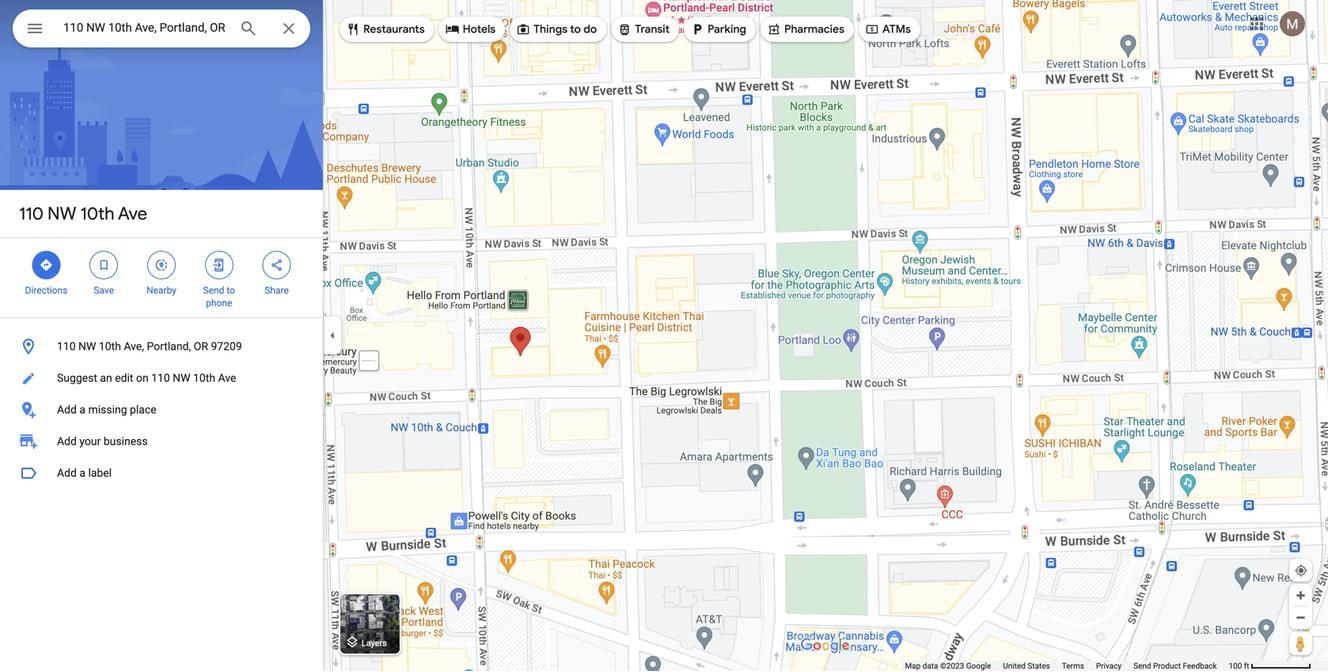 Task type: describe. For each thing, give the bounding box(es) containing it.
send product feedback
[[1134, 662, 1217, 671]]

110 for 110 nw 10th ave, portland, or 97209
[[57, 340, 76, 353]]

nw inside button
[[173, 372, 191, 385]]

100 ft
[[1229, 662, 1250, 671]]

nearby
[[147, 285, 177, 296]]

business
[[104, 435, 148, 448]]

none field inside 110 nw 10th ave, portland, or 97209 'field'
[[63, 18, 226, 37]]


[[446, 21, 460, 38]]

add a missing place
[[57, 403, 156, 417]]

map
[[905, 662, 921, 671]]

an
[[100, 372, 112, 385]]

data
[[923, 662, 939, 671]]

©2023
[[941, 662, 965, 671]]

110 for 110 nw 10th ave
[[19, 203, 43, 225]]

pharmacies
[[785, 22, 845, 36]]

google
[[967, 662, 992, 671]]

product
[[1154, 662, 1181, 671]]


[[516, 21, 531, 38]]

restaurants
[[363, 22, 425, 36]]

 button
[[13, 10, 57, 51]]

a for missing
[[79, 403, 86, 417]]

zoom in image
[[1295, 590, 1307, 602]]

ave inside button
[[218, 372, 236, 385]]

add your business
[[57, 435, 148, 448]]

suggest an edit on 110 nw 10th ave button
[[0, 363, 323, 394]]

110 NW 10th Ave, Portland, OR 97209 field
[[13, 10, 310, 48]]

collapse side panel image
[[324, 327, 341, 344]]

10th inside button
[[193, 372, 215, 385]]

 atms
[[865, 21, 911, 38]]

google account: madeline spawn  
(madeline.spawn@adept.ai) image
[[1280, 11, 1306, 37]]

send for send to phone
[[203, 285, 224, 296]]


[[154, 257, 169, 274]]

send for send product feedback
[[1134, 662, 1152, 671]]

110 nw 10th ave, portland, or 97209
[[57, 340, 242, 353]]

united
[[1003, 662, 1026, 671]]

atms
[[883, 22, 911, 36]]

edit
[[115, 372, 133, 385]]

do
[[584, 22, 597, 36]]

add for add a missing place
[[57, 403, 77, 417]]

 hotels
[[446, 21, 496, 38]]

97209
[[211, 340, 242, 353]]

united states
[[1003, 662, 1051, 671]]

 restaurants
[[346, 21, 425, 38]]


[[691, 21, 705, 38]]


[[212, 257, 226, 274]]

add a label button
[[0, 458, 323, 489]]


[[270, 257, 284, 274]]

or
[[194, 340, 208, 353]]

 pharmacies
[[767, 21, 845, 38]]



Task type: locate. For each thing, give the bounding box(es) containing it.
parking
[[708, 22, 747, 36]]

 parking
[[691, 21, 747, 38]]

110 nw 10th ave
[[19, 203, 147, 225]]

ave down the 97209
[[218, 372, 236, 385]]

to inside the send to phone
[[227, 285, 235, 296]]

2 horizontal spatial nw
[[173, 372, 191, 385]]

phone
[[206, 298, 232, 309]]

missing
[[88, 403, 127, 417]]

1 horizontal spatial nw
[[78, 340, 96, 353]]

1 vertical spatial a
[[79, 467, 86, 480]]

10th left ave,
[[99, 340, 121, 353]]

2 vertical spatial 10th
[[193, 372, 215, 385]]

2 vertical spatial nw
[[173, 372, 191, 385]]

0 vertical spatial add
[[57, 403, 77, 417]]

add a missing place button
[[0, 394, 323, 426]]

110 inside "button"
[[57, 340, 76, 353]]

add down suggest
[[57, 403, 77, 417]]

add your business link
[[0, 426, 323, 458]]

ave up "actions for 110 nw 10th ave" region at top left
[[118, 203, 147, 225]]

send
[[203, 285, 224, 296], [1134, 662, 1152, 671]]

1 horizontal spatial ave
[[218, 372, 236, 385]]

0 vertical spatial to
[[570, 22, 581, 36]]

show street view coverage image
[[1290, 632, 1313, 656]]

terms button
[[1062, 661, 1085, 671]]

privacy
[[1097, 662, 1122, 671]]

your
[[79, 435, 101, 448]]

 things to do
[[516, 21, 597, 38]]

1 vertical spatial 110
[[57, 340, 76, 353]]


[[767, 21, 782, 38]]

nw down portland,
[[173, 372, 191, 385]]

1 vertical spatial ave
[[218, 372, 236, 385]]

1 vertical spatial send
[[1134, 662, 1152, 671]]

0 vertical spatial ave
[[118, 203, 147, 225]]

None field
[[63, 18, 226, 37]]

110 nw 10th ave main content
[[0, 0, 323, 671]]

send left product
[[1134, 662, 1152, 671]]

directions
[[25, 285, 68, 296]]

nw up 
[[48, 203, 76, 225]]

1 vertical spatial add
[[57, 435, 77, 448]]

0 vertical spatial nw
[[48, 203, 76, 225]]

send up phone
[[203, 285, 224, 296]]

ave
[[118, 203, 147, 225], [218, 372, 236, 385]]

transit
[[635, 22, 670, 36]]

to left do
[[570, 22, 581, 36]]

100 ft button
[[1229, 662, 1312, 671]]


[[346, 21, 360, 38]]

save
[[94, 285, 114, 296]]

1 vertical spatial nw
[[78, 340, 96, 353]]

nw up suggest
[[78, 340, 96, 353]]

110 right on
[[151, 372, 170, 385]]

privacy button
[[1097, 661, 1122, 671]]


[[618, 21, 632, 38]]

10th
[[80, 203, 114, 225], [99, 340, 121, 353], [193, 372, 215, 385]]

3 add from the top
[[57, 467, 77, 480]]

10th down or in the left of the page
[[193, 372, 215, 385]]

a left missing
[[79, 403, 86, 417]]

on
[[136, 372, 149, 385]]

to up phone
[[227, 285, 235, 296]]


[[97, 257, 111, 274]]

1 add from the top
[[57, 403, 77, 417]]

10th for ave,
[[99, 340, 121, 353]]


[[865, 21, 880, 38]]

map data ©2023 google
[[905, 662, 992, 671]]

to inside  things to do
[[570, 22, 581, 36]]

2 vertical spatial add
[[57, 467, 77, 480]]

terms
[[1062, 662, 1085, 671]]

send inside the send to phone
[[203, 285, 224, 296]]

 transit
[[618, 21, 670, 38]]

portland,
[[147, 340, 191, 353]]

10th up 
[[80, 203, 114, 225]]

feedback
[[1183, 662, 1217, 671]]

0 horizontal spatial nw
[[48, 203, 76, 225]]

0 vertical spatial 110
[[19, 203, 43, 225]]

2 a from the top
[[79, 467, 86, 480]]

add for add your business
[[57, 435, 77, 448]]

100
[[1229, 662, 1243, 671]]

110 nw 10th ave, portland, or 97209 button
[[0, 331, 323, 363]]

add
[[57, 403, 77, 417], [57, 435, 77, 448], [57, 467, 77, 480]]

ft
[[1245, 662, 1250, 671]]

110 up 
[[19, 203, 43, 225]]

suggest an edit on 110 nw 10th ave
[[57, 372, 236, 385]]

0 horizontal spatial 110
[[19, 203, 43, 225]]

a
[[79, 403, 86, 417], [79, 467, 86, 480]]

0 horizontal spatial to
[[227, 285, 235, 296]]

send to phone
[[203, 285, 235, 309]]

1 vertical spatial to
[[227, 285, 235, 296]]

a for label
[[79, 467, 86, 480]]

label
[[88, 467, 112, 480]]

nw inside "button"
[[78, 340, 96, 353]]

0 vertical spatial a
[[79, 403, 86, 417]]

add left your
[[57, 435, 77, 448]]

0 horizontal spatial send
[[203, 285, 224, 296]]

a left label
[[79, 467, 86, 480]]

10th for ave
[[80, 203, 114, 225]]

states
[[1028, 662, 1051, 671]]

2 vertical spatial 110
[[151, 372, 170, 385]]

hotels
[[463, 22, 496, 36]]

110 up suggest
[[57, 340, 76, 353]]

google maps element
[[0, 0, 1329, 671]]

1 horizontal spatial to
[[570, 22, 581, 36]]

nw for 110 nw 10th ave, portland, or 97209
[[78, 340, 96, 353]]

place
[[130, 403, 156, 417]]

2 horizontal spatial 110
[[151, 372, 170, 385]]

1 horizontal spatial 110
[[57, 340, 76, 353]]

things
[[534, 22, 568, 36]]

1 vertical spatial 10th
[[99, 340, 121, 353]]

add for add a label
[[57, 467, 77, 480]]


[[25, 17, 44, 40]]

footer
[[905, 661, 1229, 671]]

0 horizontal spatial ave
[[118, 203, 147, 225]]

share
[[265, 285, 289, 296]]

zoom out image
[[1295, 612, 1307, 624]]

ave,
[[124, 340, 144, 353]]

nw
[[48, 203, 76, 225], [78, 340, 96, 353], [173, 372, 191, 385]]

0 vertical spatial send
[[203, 285, 224, 296]]

110 inside button
[[151, 372, 170, 385]]

footer inside google maps element
[[905, 661, 1229, 671]]

1 a from the top
[[79, 403, 86, 417]]

suggest
[[57, 372, 97, 385]]

110
[[19, 203, 43, 225], [57, 340, 76, 353], [151, 372, 170, 385]]

nw for 110 nw 10th ave
[[48, 203, 76, 225]]

actions for 110 nw 10th ave region
[[0, 238, 323, 318]]

add left label
[[57, 467, 77, 480]]

add a label
[[57, 467, 112, 480]]

footer containing map data ©2023 google
[[905, 661, 1229, 671]]

send product feedback button
[[1134, 661, 1217, 671]]

send inside send product feedback button
[[1134, 662, 1152, 671]]

1 horizontal spatial send
[[1134, 662, 1152, 671]]

2 add from the top
[[57, 435, 77, 448]]

united states button
[[1003, 661, 1051, 671]]

layers
[[362, 638, 387, 648]]

show your location image
[[1295, 564, 1309, 578]]

0 vertical spatial 10th
[[80, 203, 114, 225]]

10th inside "button"
[[99, 340, 121, 353]]


[[39, 257, 53, 274]]

 search field
[[13, 10, 310, 51]]

to
[[570, 22, 581, 36], [227, 285, 235, 296]]



Task type: vqa. For each thing, say whether or not it's contained in the screenshot.


